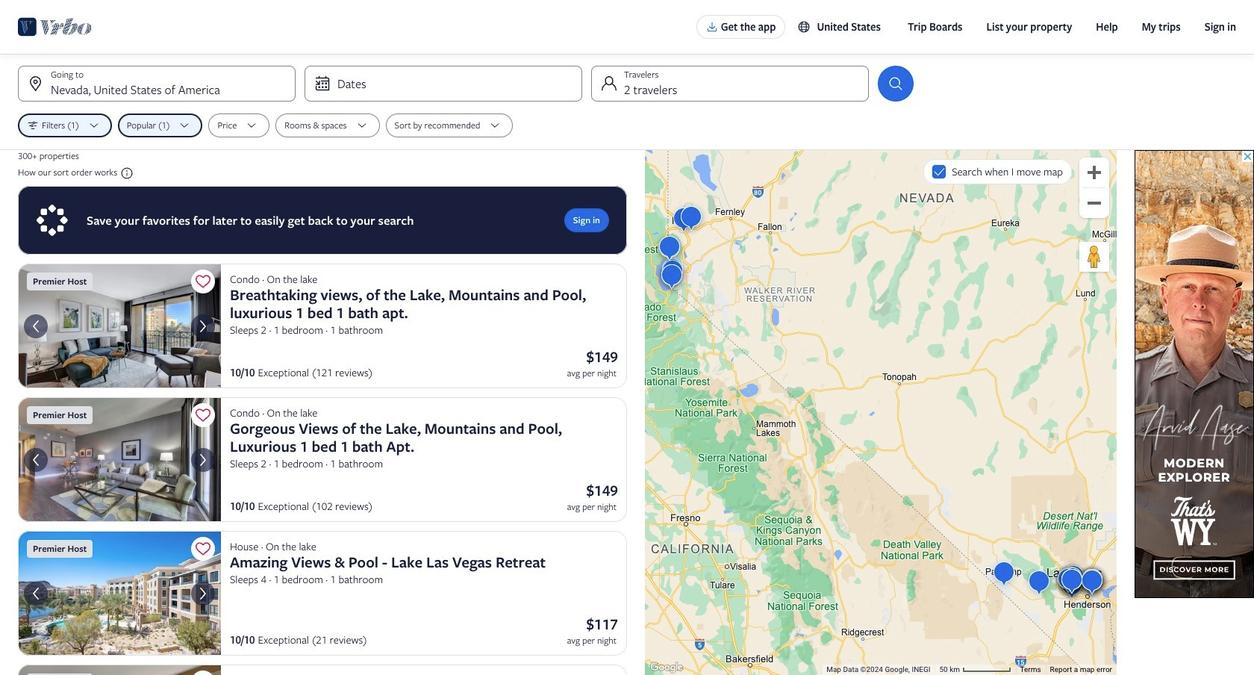 Task type: describe. For each thing, give the bounding box(es) containing it.
image of amazing views & pool - lake las vegas retreat image
[[18, 531, 221, 656]]

amazing lake view from the cozy balcony image
[[18, 665, 221, 675]]

fully remodeled image
[[18, 397, 221, 522]]

download the app button image
[[706, 21, 718, 33]]

show next image for amazing views & pool - lake las vegas retreat image
[[194, 584, 212, 602]]

1 horizontal spatial small image
[[798, 20, 811, 34]]



Task type: vqa. For each thing, say whether or not it's contained in the screenshot.
"Google" "icon"
yes



Task type: locate. For each thing, give the bounding box(es) containing it.
search image
[[887, 75, 905, 93]]

1 vertical spatial small image
[[117, 167, 134, 180]]

vrbo logo image
[[18, 15, 92, 39]]

show previous image for amazing views & pool - lake las vegas retreat image
[[27, 584, 45, 602]]

map region
[[645, 150, 1117, 675]]

show previous image for gorgeous views of the lake, mountains and pool, luxurious 1 bed 1 bath apt. image
[[27, 451, 45, 469]]

show next image for gorgeous views of the lake, mountains and pool, luxurious 1 bed 1 bath apt. image
[[194, 451, 212, 469]]

google image
[[649, 660, 685, 675]]

show next image for breathtaking views, of the lake, mountains and pool, luxurious 1 bed 1 bath apt. image
[[194, 317, 212, 335]]

0 vertical spatial small image
[[798, 20, 811, 34]]

living area image
[[18, 264, 221, 388]]

0 horizontal spatial small image
[[117, 167, 134, 180]]

show previous image for breathtaking views, of the lake, mountains and pool, luxurious 1 bed 1 bath apt. image
[[27, 317, 45, 335]]

small image
[[798, 20, 811, 34], [117, 167, 134, 180]]



